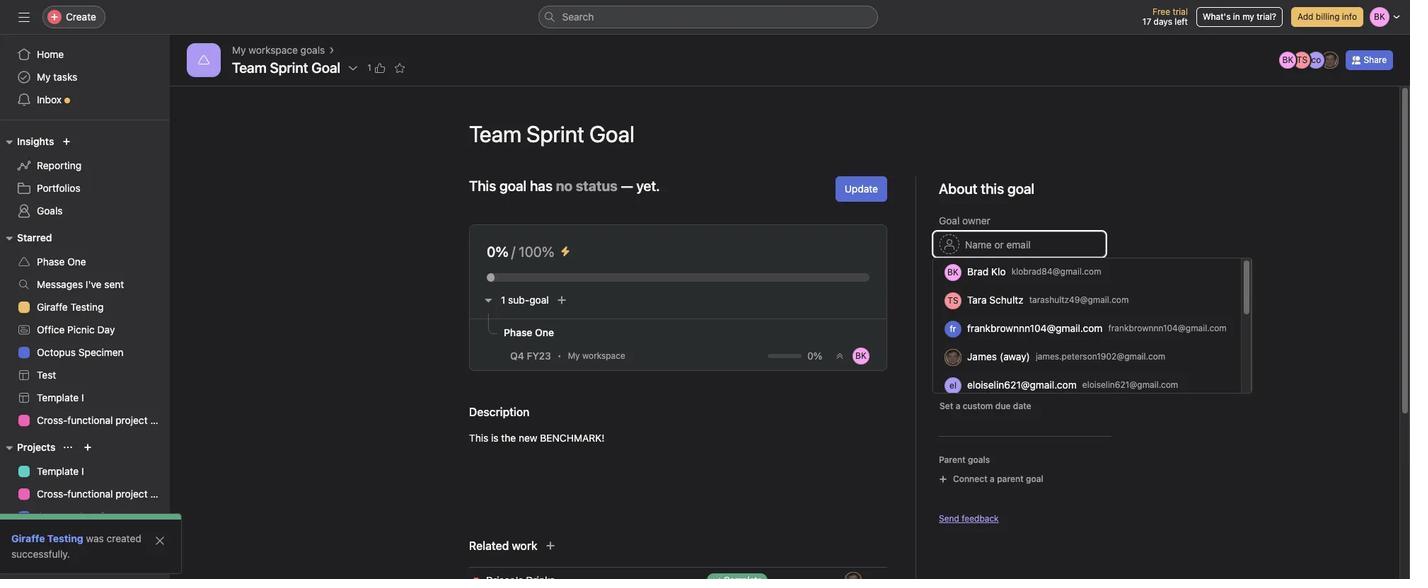 Task type: vqa. For each thing, say whether or not it's contained in the screenshot.
successfully.
yes



Task type: locate. For each thing, give the bounding box(es) containing it.
1 vertical spatial a
[[990, 474, 995, 484]]

bk
[[1283, 55, 1294, 65], [856, 350, 867, 361]]

projects
[[17, 441, 56, 453]]

project down 'test' link
[[116, 414, 148, 426]]

1 vertical spatial goals
[[968, 454, 991, 465]]

starred
[[17, 231, 52, 244]]

new image
[[63, 137, 71, 146]]

1 this from the top
[[469, 178, 496, 194]]

0 horizontal spatial 0%
[[487, 244, 509, 260]]

phase up q4
[[504, 326, 533, 338]]

1 horizontal spatial phase one
[[504, 326, 554, 338]]

0 vertical spatial goal
[[500, 178, 527, 194]]

2 template i from the top
[[37, 465, 84, 477]]

/
[[512, 244, 516, 260]]

1 horizontal spatial a
[[990, 474, 995, 484]]

0 vertical spatial cross-functional project plan
[[37, 414, 170, 426]]

set a custom due date button
[[937, 399, 1035, 413]]

phase one
[[37, 256, 86, 268], [504, 326, 554, 338]]

giraffe testing link up picnic
[[8, 296, 161, 319]]

team
[[999, 267, 1022, 279]]

0 horizontal spatial phase one link
[[8, 251, 161, 273]]

marketing dashboards link
[[8, 528, 161, 551]]

0 vertical spatial plan
[[150, 414, 170, 426]]

goals up the connect
[[968, 454, 991, 465]]

phase up "messages" at the left
[[37, 256, 65, 268]]

1 vertical spatial project
[[116, 488, 148, 500]]

1 plan from the top
[[150, 414, 170, 426]]

0 horizontal spatial a
[[956, 401, 961, 411]]

1 vertical spatial phase
[[504, 326, 533, 338]]

description
[[469, 406, 530, 418]]

specimen down day
[[78, 346, 124, 358]]

1 vertical spatial plan
[[150, 488, 170, 500]]

template down show options, current sort, top "icon"
[[37, 465, 79, 477]]

octopus specimen link up marketing dashboards
[[8, 505, 161, 528]]

1 cross- from the top
[[37, 414, 68, 426]]

testing down 'messages i've sent' link
[[70, 301, 104, 313]]

giraffe testing link inside starred element
[[8, 296, 161, 319]]

1 vertical spatial template i link
[[8, 460, 161, 483]]

marketing
[[37, 533, 82, 545]]

i inside starred element
[[81, 391, 84, 404]]

1 template i from the top
[[37, 391, 84, 404]]

1 vertical spatial cross-functional project plan
[[37, 488, 170, 500]]

0 vertical spatial phase
[[37, 256, 65, 268]]

0% for 0%
[[808, 350, 823, 362]]

free
[[1153, 6, 1171, 17]]

testing up invite
[[47, 532, 83, 544]]

octopus down office
[[37, 346, 76, 358]]

giraffe testing
[[37, 301, 104, 313], [11, 532, 83, 544]]

1 vertical spatial 1
[[501, 294, 506, 306]]

my up the team
[[232, 44, 246, 56]]

1 horizontal spatial one
[[535, 326, 554, 338]]

1 vertical spatial phase one link
[[504, 325, 554, 341]]

my for my workspace
[[568, 350, 580, 361]]

1 vertical spatial bk
[[856, 350, 867, 361]]

1 vertical spatial octopus specimen link
[[8, 505, 161, 528]]

update button
[[836, 176, 888, 202]]

a
[[956, 401, 961, 411], [990, 474, 995, 484]]

2 vertical spatial my
[[568, 350, 580, 361]]

0 vertical spatial one
[[67, 256, 86, 268]]

1 horizontal spatial 0%
[[808, 350, 823, 362]]

project up created
[[116, 488, 148, 500]]

benchmark!
[[540, 432, 605, 444]]

0 vertical spatial phase one link
[[8, 251, 161, 273]]

status
[[576, 178, 618, 194]]

0 vertical spatial workspace
[[249, 44, 298, 56]]

i down 'test' link
[[81, 391, 84, 404]]

send
[[939, 513, 960, 524]]

0 vertical spatial my
[[232, 44, 246, 56]]

specimen inside starred element
[[78, 346, 124, 358]]

specimen inside projects element
[[78, 510, 124, 522]]

this goal
[[981, 181, 1035, 197]]

giraffe testing up office picnic day
[[37, 301, 104, 313]]

plan
[[150, 414, 170, 426], [150, 488, 170, 500]]

update
[[845, 183, 879, 195]]

1 vertical spatial giraffe testing link
[[11, 532, 83, 544]]

one up 'fy23'
[[535, 326, 554, 338]]

day
[[97, 324, 115, 336]]

i
[[81, 391, 84, 404], [81, 465, 84, 477]]

template i down test
[[37, 391, 84, 404]]

template i down show options, current sort, top "icon"
[[37, 465, 84, 477]]

1 horizontal spatial workspace
[[583, 350, 626, 361]]

2 functional from the top
[[68, 488, 113, 500]]

1 horizontal spatial my
[[232, 44, 246, 56]]

0 vertical spatial project
[[116, 414, 148, 426]]

workspace up team sprint goal
[[249, 44, 298, 56]]

connect a parent goal button
[[933, 469, 1050, 489]]

goal right parent on the bottom right of page
[[1027, 474, 1044, 484]]

phase
[[37, 256, 65, 268], [504, 326, 533, 338]]

1 sub-goal image
[[483, 294, 494, 306]]

goal inside button
[[1027, 474, 1044, 484]]

0% left bk button
[[808, 350, 823, 362]]

1 horizontal spatial 1
[[501, 294, 506, 306]]

remove image
[[631, 350, 643, 362]]

0 vertical spatial giraffe testing link
[[8, 296, 161, 319]]

2 this from the top
[[469, 432, 489, 444]]

template inside starred element
[[37, 391, 79, 404]]

template down test
[[37, 391, 79, 404]]

template i link down new project or portfolio icon
[[8, 460, 161, 483]]

home link
[[8, 43, 161, 66]]

0 vertical spatial octopus
[[37, 346, 76, 358]]

team
[[232, 59, 267, 76]]

functional up new project or portfolio icon
[[68, 414, 113, 426]]

cross-
[[37, 414, 68, 426], [37, 488, 68, 500]]

0 vertical spatial template
[[37, 391, 79, 404]]

1 vertical spatial octopus specimen
[[37, 510, 124, 522]]

2 octopus specimen from the top
[[37, 510, 124, 522]]

testing
[[70, 301, 104, 313], [47, 532, 83, 544]]

0 vertical spatial a
[[956, 401, 961, 411]]

projects element
[[0, 435, 170, 579]]

0 vertical spatial bk
[[1283, 55, 1294, 65]]

in
[[1234, 11, 1241, 22]]

octopus
[[37, 346, 76, 358], [37, 510, 76, 522]]

1 template from the top
[[37, 391, 79, 404]]

giraffe testing inside starred element
[[37, 301, 104, 313]]

0 vertical spatial giraffe
[[37, 301, 68, 313]]

co
[[1312, 55, 1322, 65]]

1 horizontal spatial goals
[[968, 454, 991, 465]]

one up the messages i've sent
[[67, 256, 86, 268]]

giraffe up office
[[37, 301, 68, 313]]

octopus specimen link down picnic
[[8, 341, 161, 364]]

0% left /
[[487, 244, 509, 260]]

giraffe
[[37, 301, 68, 313], [11, 532, 45, 544]]

template inside projects element
[[37, 465, 79, 477]]

functional up was
[[68, 488, 113, 500]]

ts
[[1297, 55, 1308, 65]]

my right •
[[568, 350, 580, 361]]

1 i from the top
[[81, 391, 84, 404]]

0 horizontal spatial workspace
[[249, 44, 298, 56]]

1 functional from the top
[[68, 414, 113, 426]]

functional inside starred element
[[68, 414, 113, 426]]

0 vertical spatial 0%
[[487, 244, 509, 260]]

1 octopus specimen link from the top
[[8, 341, 161, 364]]

phase one link up the messages i've sent
[[8, 251, 161, 273]]

parent goals
[[939, 454, 991, 465]]

workspace left remove image
[[583, 350, 626, 361]]

picnic
[[67, 324, 95, 336]]

octopus specimen inside starred element
[[37, 346, 124, 358]]

1 vertical spatial 0%
[[808, 350, 823, 362]]

2 horizontal spatial goal
[[1027, 474, 1044, 484]]

0 vertical spatial cross-
[[37, 414, 68, 426]]

i inside projects element
[[81, 465, 84, 477]]

cross-functional project plan inside projects element
[[37, 488, 170, 500]]

0 vertical spatial template i
[[37, 391, 84, 404]]

Goal name text field
[[458, 108, 1112, 159]]

1 vertical spatial my
[[37, 71, 51, 83]]

0 vertical spatial this
[[469, 178, 496, 194]]

workspace inside my workspace goals link
[[249, 44, 298, 56]]

1 inside 'button'
[[368, 62, 372, 73]]

phase one up "messages" at the left
[[37, 256, 86, 268]]

a for connect
[[990, 474, 995, 484]]

my
[[232, 44, 246, 56], [37, 71, 51, 83], [568, 350, 580, 361]]

1 vertical spatial goal
[[530, 294, 549, 306]]

1 octopus from the top
[[37, 346, 76, 358]]

1 vertical spatial one
[[535, 326, 554, 338]]

1 vertical spatial this
[[469, 432, 489, 444]]

giraffe testing link up successfully.
[[11, 532, 83, 544]]

0 vertical spatial specimen
[[78, 346, 124, 358]]

projects button
[[0, 439, 56, 456]]

1 vertical spatial functional
[[68, 488, 113, 500]]

cross-functional project plan up new project or portfolio icon
[[37, 414, 170, 426]]

0 horizontal spatial phase
[[37, 256, 65, 268]]

2 i from the top
[[81, 465, 84, 477]]

cross-functional project plan link up new project or portfolio icon
[[8, 409, 170, 432]]

0 vertical spatial template i link
[[8, 387, 161, 409]]

0 horizontal spatial phase one
[[37, 256, 86, 268]]

phase one link
[[8, 251, 161, 273], [504, 325, 554, 341]]

close image
[[154, 535, 166, 547]]

workspace inside my workspace dropdown button
[[583, 350, 626, 361]]

0 vertical spatial cross-functional project plan link
[[8, 409, 170, 432]]

cross- up 'marketing'
[[37, 488, 68, 500]]

2 specimen from the top
[[78, 510, 124, 522]]

my inside "global" element
[[37, 71, 51, 83]]

octopus specimen down picnic
[[37, 346, 124, 358]]

0 vertical spatial phase one
[[37, 256, 86, 268]]

1 for 1 sub-goal
[[501, 294, 506, 306]]

1 vertical spatial template
[[37, 465, 79, 477]]

giraffe testing up successfully.
[[11, 532, 83, 544]]

phase one up the q4 fy23 dropdown button
[[504, 326, 554, 338]]

1 cross-functional project plan link from the top
[[8, 409, 170, 432]]

1 right show options image
[[368, 62, 372, 73]]

this
[[469, 178, 496, 194], [469, 432, 489, 444]]

goal left has on the left
[[500, 178, 527, 194]]

specimen for first octopus specimen link
[[78, 346, 124, 358]]

parent
[[998, 474, 1024, 484]]

1 horizontal spatial bk
[[1283, 55, 1294, 65]]

giraffe up successfully.
[[11, 532, 45, 544]]

template i link down test
[[8, 387, 161, 409]]

1 cross-functional project plan from the top
[[37, 414, 170, 426]]

0 vertical spatial goals
[[301, 44, 325, 56]]

my left tasks
[[37, 71, 51, 83]]

1 vertical spatial specimen
[[78, 510, 124, 522]]

0 vertical spatial testing
[[70, 301, 104, 313]]

0 vertical spatial giraffe testing
[[37, 301, 104, 313]]

0% for 0% / 100%
[[487, 244, 509, 260]]

2 template from the top
[[37, 465, 79, 477]]

cross-functional project plan inside starred element
[[37, 414, 170, 426]]

dashboards
[[85, 533, 139, 545]]

0 vertical spatial i
[[81, 391, 84, 404]]

2 horizontal spatial my
[[568, 350, 580, 361]]

0 horizontal spatial goals
[[301, 44, 325, 56]]

free trial 17 days left
[[1143, 6, 1189, 27]]

what's
[[1203, 11, 1231, 22]]

workspace
[[249, 44, 298, 56], [583, 350, 626, 361]]

i down new project or portfolio icon
[[81, 465, 84, 477]]

a left parent on the bottom right of page
[[990, 474, 995, 484]]

0 horizontal spatial one
[[67, 256, 86, 268]]

goal left add goal image
[[530, 294, 549, 306]]

2 cross- from the top
[[37, 488, 68, 500]]

1 right 1 sub-goal image
[[501, 294, 506, 306]]

0 horizontal spatial bk
[[856, 350, 867, 361]]

left
[[1175, 16, 1189, 27]]

template for second "template i" link from the top
[[37, 465, 79, 477]]

0 vertical spatial octopus specimen link
[[8, 341, 161, 364]]

bk button
[[853, 348, 870, 365]]

0 vertical spatial octopus specimen
[[37, 346, 124, 358]]

messages i've sent link
[[8, 273, 161, 296]]

template i link
[[8, 387, 161, 409], [8, 460, 161, 483]]

2 vertical spatial goal
[[1027, 474, 1044, 484]]

hide sidebar image
[[18, 11, 30, 23]]

octopus up 'marketing'
[[37, 510, 76, 522]]

1 vertical spatial i
[[81, 465, 84, 477]]

connect
[[954, 474, 988, 484]]

template i inside projects element
[[37, 465, 84, 477]]

cross-functional project plan up was
[[37, 488, 170, 500]]

what's in my trial?
[[1203, 11, 1277, 22]]

0 horizontal spatial my
[[37, 71, 51, 83]]

1 vertical spatial workspace
[[583, 350, 626, 361]]

giraffe testing link
[[8, 296, 161, 319], [11, 532, 83, 544]]

this goal has no status — yet.
[[469, 178, 660, 194]]

cross- up projects
[[37, 414, 68, 426]]

2 octopus from the top
[[37, 510, 76, 522]]

1 vertical spatial octopus
[[37, 510, 76, 522]]

home
[[37, 48, 64, 60]]

0 vertical spatial 1
[[368, 62, 372, 73]]

2 template i link from the top
[[8, 460, 161, 483]]

my tasks
[[37, 71, 77, 83]]

1 specimen from the top
[[78, 346, 124, 358]]

ja
[[1327, 55, 1336, 65]]

related work
[[469, 539, 538, 552]]

template i
[[37, 391, 84, 404], [37, 465, 84, 477]]

octopus specimen up marketing dashboards link
[[37, 510, 124, 522]]

project
[[116, 414, 148, 426], [116, 488, 148, 500]]

1 vertical spatial cross-functional project plan link
[[8, 483, 170, 505]]

cross-functional project plan link up was
[[8, 483, 170, 505]]

my inside dropdown button
[[568, 350, 580, 361]]

this left is
[[469, 432, 489, 444]]

one inside starred element
[[67, 256, 86, 268]]

1 vertical spatial cross-
[[37, 488, 68, 500]]

1 project from the top
[[116, 414, 148, 426]]

specimen up was
[[78, 510, 124, 522]]

0 horizontal spatial 1
[[368, 62, 372, 73]]

1 vertical spatial template i
[[37, 465, 84, 477]]

2 cross-functional project plan from the top
[[37, 488, 170, 500]]

2 plan from the top
[[150, 488, 170, 500]]

test link
[[8, 364, 161, 387]]

this left has on the left
[[469, 178, 496, 194]]

Name or email text field
[[934, 231, 1106, 257]]

1
[[368, 62, 372, 73], [501, 294, 506, 306]]

days
[[1154, 16, 1173, 27]]

octopus specimen inside projects element
[[37, 510, 124, 522]]

successfully.
[[11, 548, 70, 560]]

my for my workspace goals
[[232, 44, 246, 56]]

a for set
[[956, 401, 961, 411]]

connect a parent goal
[[954, 474, 1044, 484]]

goals up sprint goal
[[301, 44, 325, 56]]

1 octopus specimen from the top
[[37, 346, 124, 358]]

my workspace goals link
[[232, 42, 325, 58]]

a right set
[[956, 401, 961, 411]]

i for 1st "template i" link
[[81, 391, 84, 404]]

0 vertical spatial functional
[[68, 414, 113, 426]]

search button
[[538, 6, 878, 28]]

phase one link up the q4 fy23 dropdown button
[[504, 325, 554, 341]]

add billing info
[[1298, 11, 1358, 22]]



Task type: describe. For each thing, give the bounding box(es) containing it.
due
[[996, 401, 1011, 411]]

send feedback
[[939, 513, 999, 524]]

set
[[940, 401, 954, 411]]

sprint goal
[[270, 59, 341, 76]]

•
[[558, 350, 562, 361]]

inbox link
[[8, 88, 161, 111]]

add to starred image
[[394, 62, 406, 74]]

1 horizontal spatial goal
[[530, 294, 549, 306]]

add supporting work image
[[545, 540, 556, 551]]

i've
[[86, 278, 102, 290]]

accountable team
[[939, 267, 1022, 279]]

1 for 1
[[368, 62, 372, 73]]

my workspace button
[[562, 346, 649, 366]]

q4
[[510, 350, 524, 362]]

show options image
[[869, 575, 881, 579]]

functional inside projects element
[[68, 488, 113, 500]]

tasks
[[53, 71, 77, 83]]

custom
[[963, 401, 994, 411]]

this is the new benchmark!
[[469, 432, 605, 444]]

accountable
[[939, 267, 996, 279]]

2 cross-functional project plan link from the top
[[8, 483, 170, 505]]

trial
[[1173, 6, 1189, 17]]

create button
[[42, 6, 105, 28]]

info
[[1343, 11, 1358, 22]]

new
[[519, 432, 538, 444]]

fy23
[[527, 350, 551, 362]]

about
[[939, 181, 978, 197]]

test
[[37, 369, 56, 381]]

was created successfully.
[[11, 532, 141, 560]]

2 octopus specimen link from the top
[[8, 505, 161, 528]]

phase one link inside starred element
[[8, 251, 161, 273]]

insights button
[[0, 133, 54, 150]]

1 vertical spatial giraffe testing
[[11, 532, 83, 544]]

show options, current sort, top image
[[64, 443, 72, 452]]

template for 1st "template i" link
[[37, 391, 79, 404]]

share
[[1364, 55, 1388, 65]]

testing inside starred element
[[70, 301, 104, 313]]

set a custom due date
[[940, 401, 1032, 411]]

plan inside projects element
[[150, 488, 170, 500]]

time period
[[939, 350, 988, 361]]

my tasks link
[[8, 66, 161, 88]]

starred button
[[0, 229, 52, 246]]

bk inside bk button
[[856, 350, 867, 361]]

workspace for my workspace goals
[[249, 44, 298, 56]]

100%
[[519, 244, 555, 260]]

insights element
[[0, 129, 170, 225]]

project inside starred element
[[116, 414, 148, 426]]

1 vertical spatial testing
[[47, 532, 83, 544]]

—
[[621, 178, 633, 194]]

cross- inside starred element
[[37, 414, 68, 426]]

this for this is the new benchmark!
[[469, 432, 489, 444]]

office picnic day link
[[8, 319, 161, 341]]

was
[[86, 532, 104, 544]]

goal owner
[[939, 214, 991, 227]]

search
[[562, 11, 594, 23]]

insights
[[17, 135, 54, 147]]

yet.
[[637, 178, 660, 194]]

specimen for second octopus specimen link from the top
[[78, 510, 124, 522]]

0 horizontal spatial goal
[[500, 178, 527, 194]]

create
[[66, 11, 96, 23]]

add billing info button
[[1292, 7, 1364, 27]]

0% / 100%
[[487, 244, 555, 260]]

phase one inside starred element
[[37, 256, 86, 268]]

date
[[1014, 401, 1032, 411]]

trial?
[[1257, 11, 1277, 22]]

global element
[[0, 35, 170, 120]]

no
[[556, 178, 573, 194]]

billing
[[1317, 11, 1340, 22]]

1 vertical spatial phase one
[[504, 326, 554, 338]]

add goal image
[[556, 294, 568, 306]]

workspace for my workspace
[[583, 350, 626, 361]]

my for my tasks
[[37, 71, 51, 83]]

1 vertical spatial giraffe
[[11, 532, 45, 544]]

goals
[[37, 205, 63, 217]]

17
[[1143, 16, 1152, 27]]

cross- inside projects element
[[37, 488, 68, 500]]

octopus inside starred element
[[37, 346, 76, 358]]

office picnic day
[[37, 324, 115, 336]]

1 sub-goal
[[501, 294, 549, 306]]

q4 fy23 button
[[507, 348, 555, 364]]

inbox
[[37, 93, 62, 105]]

1 template i link from the top
[[8, 387, 161, 409]]

goal
[[939, 214, 960, 227]]

octopus inside projects element
[[37, 510, 76, 522]]

share button
[[1347, 50, 1394, 70]]

1 horizontal spatial phase one link
[[504, 325, 554, 341]]

1 button
[[363, 58, 390, 78]]

portfolios
[[37, 182, 80, 194]]

cross-functional project plan for first cross-functional project plan link from the bottom of the page
[[37, 488, 170, 500]]

team sprint goal
[[232, 59, 341, 76]]

invite
[[40, 554, 65, 566]]

goals link
[[8, 200, 161, 222]]

invite button
[[13, 548, 74, 573]]

search list box
[[538, 6, 878, 28]]

is
[[491, 432, 499, 444]]

period
[[962, 350, 988, 361]]

time
[[939, 350, 960, 361]]

reporting link
[[8, 154, 161, 177]]

messages i've sent
[[37, 278, 124, 290]]

my
[[1243, 11, 1255, 22]]

giraffe inside starred element
[[37, 301, 68, 313]]

portfolios link
[[8, 177, 161, 200]]

show options image
[[348, 62, 359, 74]]

feedback
[[962, 513, 999, 524]]

add
[[1298, 11, 1314, 22]]

1 horizontal spatial phase
[[504, 326, 533, 338]]

this for this goal has no status — yet.
[[469, 178, 496, 194]]

2 project from the top
[[116, 488, 148, 500]]

q4 fy23 •
[[510, 350, 562, 362]]

sent
[[104, 278, 124, 290]]

cross-functional project plan for second cross-functional project plan link from the bottom of the page
[[37, 414, 170, 426]]

marketing dashboards
[[37, 533, 139, 545]]

i for second "template i" link from the top
[[81, 465, 84, 477]]

phase inside starred element
[[37, 256, 65, 268]]

template i inside starred element
[[37, 391, 84, 404]]

starred element
[[0, 225, 170, 435]]

messages
[[37, 278, 83, 290]]

plan inside starred element
[[150, 414, 170, 426]]

new project or portfolio image
[[84, 443, 92, 452]]

has
[[530, 178, 553, 194]]



